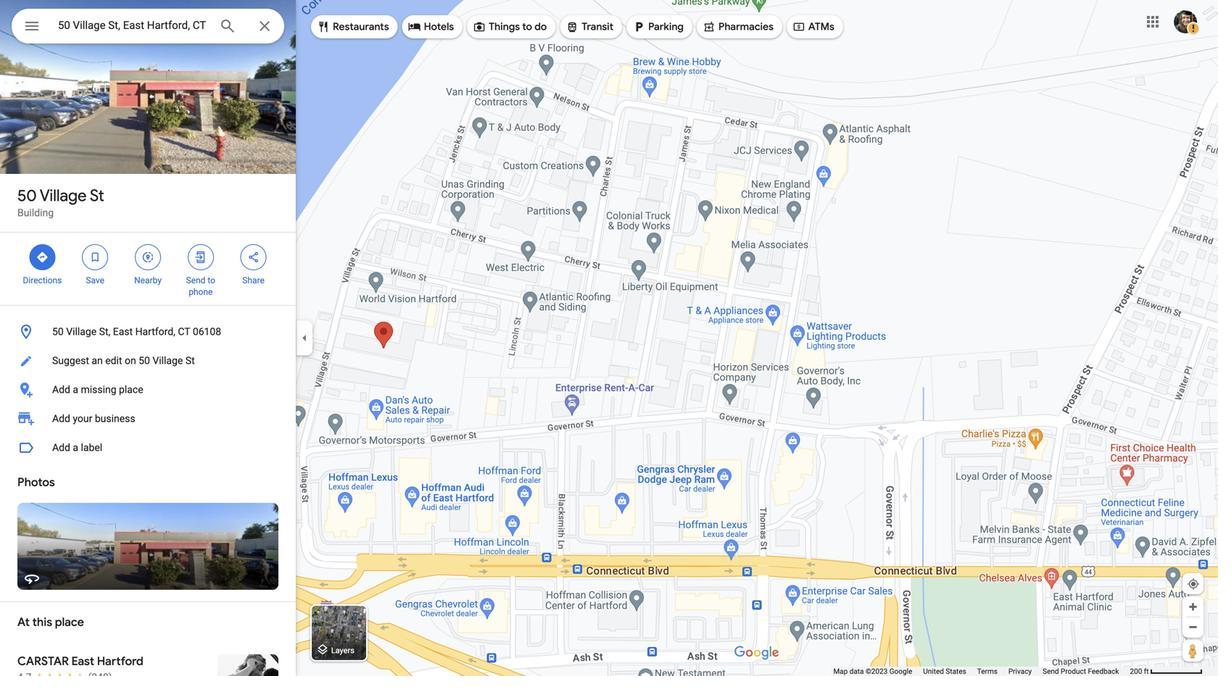 Task type: vqa. For each thing, say whether or not it's contained in the screenshot.


Task type: describe. For each thing, give the bounding box(es) containing it.
united states
[[924, 668, 967, 676]]

 button
[[12, 9, 52, 46]]

add a label
[[52, 442, 102, 454]]

business
[[95, 413, 135, 425]]

actions for 50 village st region
[[0, 233, 296, 305]]

east inside button
[[113, 326, 133, 338]]

terms button
[[978, 667, 998, 677]]

google
[[890, 668, 913, 676]]


[[141, 249, 154, 265]]

add your business
[[52, 413, 135, 425]]

phone
[[189, 287, 213, 297]]

 parking
[[633, 19, 684, 35]]

privacy
[[1009, 668, 1032, 676]]

layers
[[331, 646, 355, 656]]

privacy button
[[1009, 667, 1032, 677]]

50 Village St, East Hartford, CT 06108 field
[[12, 9, 284, 44]]

restaurants
[[333, 20, 389, 33]]

missing
[[81, 384, 116, 396]]


[[247, 249, 260, 265]]

50 village st building
[[17, 186, 104, 219]]

06108
[[193, 326, 221, 338]]

send product feedback button
[[1043, 667, 1119, 677]]

feedback
[[1088, 668, 1119, 676]]

to inside  things to do
[[522, 20, 532, 33]]


[[317, 19, 330, 35]]

hotels
[[424, 20, 454, 33]]

carstar
[[17, 655, 69, 669]]

footer inside google maps element
[[834, 667, 1130, 677]]

show your location image
[[1187, 578, 1200, 591]]

states
[[946, 668, 967, 676]]

at this place
[[17, 615, 84, 630]]

do
[[535, 20, 547, 33]]

pharmacies
[[719, 20, 774, 33]]

label
[[81, 442, 102, 454]]

collapse side panel image
[[297, 330, 313, 346]]

st,
[[99, 326, 110, 338]]

your
[[73, 413, 92, 425]]

village inside "button"
[[153, 355, 183, 367]]

200 ft button
[[1130, 668, 1203, 676]]


[[633, 19, 646, 35]]

united
[[924, 668, 944, 676]]

200 ft
[[1130, 668, 1149, 676]]

st inside 50 village st building
[[90, 186, 104, 206]]

 pharmacies
[[703, 19, 774, 35]]

zoom out image
[[1188, 622, 1199, 633]]

suggest
[[52, 355, 89, 367]]

add a missing place button
[[0, 376, 296, 405]]

transit
[[582, 20, 614, 33]]

add a label button
[[0, 434, 296, 463]]

send product feedback
[[1043, 668, 1119, 676]]

village for st
[[40, 186, 87, 206]]

at
[[17, 615, 30, 630]]

 restaurants
[[317, 19, 389, 35]]

united states button
[[924, 667, 967, 677]]

 things to do
[[473, 19, 547, 35]]

carstar east hartford
[[17, 655, 143, 669]]

hartford,
[[135, 326, 175, 338]]



Task type: locate. For each thing, give the bounding box(es) containing it.
carstar east hartford link
[[0, 643, 296, 677]]

add
[[52, 384, 70, 396], [52, 413, 70, 425], [52, 442, 70, 454]]

©2023
[[866, 668, 888, 676]]

1 vertical spatial st
[[186, 355, 195, 367]]


[[89, 249, 102, 265]]

send for send product feedback
[[1043, 668, 1059, 676]]

village up building
[[40, 186, 87, 206]]

0 vertical spatial village
[[40, 186, 87, 206]]

show street view coverage image
[[1183, 640, 1204, 662]]

send left product
[[1043, 668, 1059, 676]]

1 a from the top
[[73, 384, 78, 396]]

4.7 stars 248 reviews image
[[17, 671, 112, 677]]

50 inside "button"
[[139, 355, 150, 367]]

suggest an edit on 50 village st
[[52, 355, 195, 367]]

 transit
[[566, 19, 614, 35]]

edit
[[105, 355, 122, 367]]

village inside 50 village st building
[[40, 186, 87, 206]]

hartford
[[97, 655, 143, 669]]


[[36, 249, 49, 265]]

0 vertical spatial east
[[113, 326, 133, 338]]

50 for st
[[17, 186, 37, 206]]

map data ©2023 google
[[834, 668, 913, 676]]

send inside send to phone
[[186, 276, 206, 286]]

50 village st, east hartford, ct 06108
[[52, 326, 221, 338]]

1 horizontal spatial place
[[119, 384, 143, 396]]

east up 4.7 stars 248 reviews image
[[71, 655, 94, 669]]

50 up building
[[17, 186, 37, 206]]

a for label
[[73, 442, 78, 454]]

footer containing map data ©2023 google
[[834, 667, 1130, 677]]

1 vertical spatial place
[[55, 615, 84, 630]]

 atms
[[793, 19, 835, 35]]

send
[[186, 276, 206, 286], [1043, 668, 1059, 676]]

footer
[[834, 667, 1130, 677]]

1 vertical spatial add
[[52, 413, 70, 425]]

send inside 'button'
[[1043, 668, 1059, 676]]

1 vertical spatial east
[[71, 655, 94, 669]]

product
[[1061, 668, 1086, 676]]

add left label
[[52, 442, 70, 454]]

0 vertical spatial send
[[186, 276, 206, 286]]

add for add a missing place
[[52, 384, 70, 396]]

village down hartford,
[[153, 355, 183, 367]]

st inside "suggest an edit on 50 village st" "button"
[[186, 355, 195, 367]]

ft
[[1144, 668, 1149, 676]]

nearby
[[134, 276, 162, 286]]

village left st,
[[66, 326, 97, 338]]

1 horizontal spatial send
[[1043, 668, 1059, 676]]

st up 
[[90, 186, 104, 206]]


[[566, 19, 579, 35]]

this
[[32, 615, 52, 630]]


[[473, 19, 486, 35]]

village
[[40, 186, 87, 206], [66, 326, 97, 338], [153, 355, 183, 367]]

50 village st main content
[[0, 0, 296, 677]]

 search field
[[12, 9, 284, 46]]

1 vertical spatial 50
[[52, 326, 64, 338]]

east right st,
[[113, 326, 133, 338]]

0 horizontal spatial east
[[71, 655, 94, 669]]

place right this
[[55, 615, 84, 630]]

atms
[[809, 20, 835, 33]]

0 vertical spatial add
[[52, 384, 70, 396]]

50 for st,
[[52, 326, 64, 338]]

to left the 'do'
[[522, 20, 532, 33]]

map
[[834, 668, 848, 676]]

a
[[73, 384, 78, 396], [73, 442, 78, 454]]

0 vertical spatial st
[[90, 186, 104, 206]]

an
[[92, 355, 103, 367]]

1 horizontal spatial to
[[522, 20, 532, 33]]

to up phone on the left top of the page
[[208, 276, 215, 286]]

directions
[[23, 276, 62, 286]]

zoom in image
[[1188, 602, 1199, 613]]

2 vertical spatial village
[[153, 355, 183, 367]]

0 horizontal spatial place
[[55, 615, 84, 630]]

things
[[489, 20, 520, 33]]

50 right "on"
[[139, 355, 150, 367]]

1 vertical spatial send
[[1043, 668, 1059, 676]]

add inside add your business link
[[52, 413, 70, 425]]

on
[[125, 355, 136, 367]]

add for add a label
[[52, 442, 70, 454]]

a inside button
[[73, 384, 78, 396]]

3 add from the top
[[52, 442, 70, 454]]

1 horizontal spatial east
[[113, 326, 133, 338]]

place
[[119, 384, 143, 396], [55, 615, 84, 630]]

 hotels
[[408, 19, 454, 35]]


[[793, 19, 806, 35]]

terms
[[978, 668, 998, 676]]

0 horizontal spatial st
[[90, 186, 104, 206]]

a for missing
[[73, 384, 78, 396]]

place down "on"
[[119, 384, 143, 396]]

0 horizontal spatial 50
[[17, 186, 37, 206]]

50 inside 50 village st building
[[17, 186, 37, 206]]

0 vertical spatial to
[[522, 20, 532, 33]]

2 horizontal spatial 50
[[139, 355, 150, 367]]

add down suggest
[[52, 384, 70, 396]]

add left your
[[52, 413, 70, 425]]

2 vertical spatial 50
[[139, 355, 150, 367]]

add for add your business
[[52, 413, 70, 425]]

share
[[242, 276, 265, 286]]

east
[[113, 326, 133, 338], [71, 655, 94, 669]]

village for st,
[[66, 326, 97, 338]]

building
[[17, 207, 54, 219]]

parking
[[648, 20, 684, 33]]

photos
[[17, 475, 55, 490]]

a left label
[[73, 442, 78, 454]]

place inside button
[[119, 384, 143, 396]]

0 vertical spatial place
[[119, 384, 143, 396]]

200
[[1130, 668, 1143, 676]]

to
[[522, 20, 532, 33], [208, 276, 215, 286]]


[[194, 249, 207, 265]]

send to phone
[[186, 276, 215, 297]]

a inside "button"
[[73, 442, 78, 454]]


[[23, 16, 41, 37]]

send up phone on the left top of the page
[[186, 276, 206, 286]]

1 add from the top
[[52, 384, 70, 396]]

2 add from the top
[[52, 413, 70, 425]]

data
[[850, 668, 864, 676]]

add your business link
[[0, 405, 296, 434]]

ct
[[178, 326, 190, 338]]

0 vertical spatial 50
[[17, 186, 37, 206]]

50 village st, east hartford, ct 06108 button
[[0, 318, 296, 347]]

1 vertical spatial a
[[73, 442, 78, 454]]

send for send to phone
[[186, 276, 206, 286]]

0 horizontal spatial send
[[186, 276, 206, 286]]

1 horizontal spatial 50
[[52, 326, 64, 338]]

st
[[90, 186, 104, 206], [186, 355, 195, 367]]

village inside button
[[66, 326, 97, 338]]

50
[[17, 186, 37, 206], [52, 326, 64, 338], [139, 355, 150, 367]]

suggest an edit on 50 village st button
[[0, 347, 296, 376]]

add a missing place
[[52, 384, 143, 396]]

add inside add a label "button"
[[52, 442, 70, 454]]

50 inside button
[[52, 326, 64, 338]]

a left missing
[[73, 384, 78, 396]]

save
[[86, 276, 104, 286]]

0 vertical spatial a
[[73, 384, 78, 396]]

1 vertical spatial village
[[66, 326, 97, 338]]

50 up suggest
[[52, 326, 64, 338]]

2 a from the top
[[73, 442, 78, 454]]

0 horizontal spatial to
[[208, 276, 215, 286]]

none field inside 50 village st, east hartford, ct 06108 field
[[58, 17, 207, 34]]

to inside send to phone
[[208, 276, 215, 286]]


[[703, 19, 716, 35]]

2 vertical spatial add
[[52, 442, 70, 454]]

1 horizontal spatial st
[[186, 355, 195, 367]]

add inside add a missing place button
[[52, 384, 70, 396]]

google maps element
[[0, 0, 1218, 677]]


[[408, 19, 421, 35]]

None field
[[58, 17, 207, 34]]

st down "ct"
[[186, 355, 195, 367]]

1 vertical spatial to
[[208, 276, 215, 286]]



